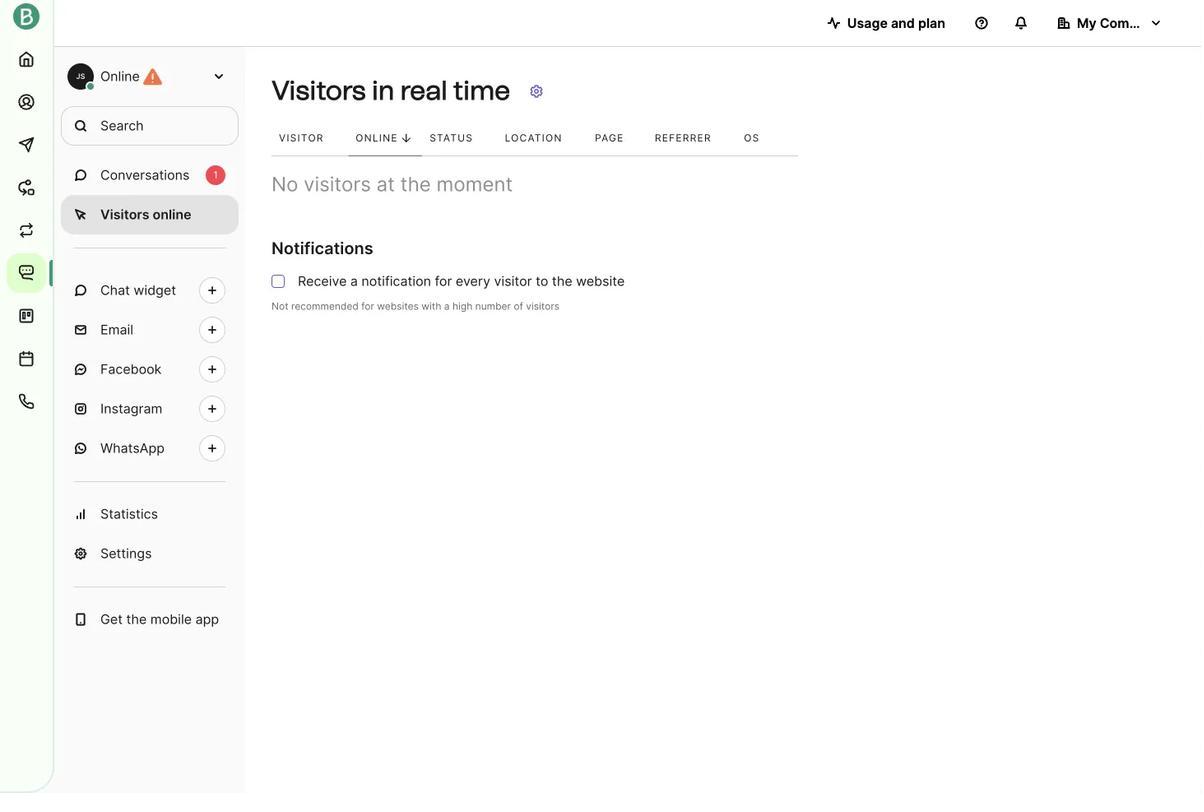 Task type: locate. For each thing, give the bounding box(es) containing it.
a
[[350, 273, 358, 289], [444, 300, 450, 312]]

receive
[[298, 273, 347, 289]]

visitors right of
[[526, 300, 560, 312]]

visitor
[[279, 132, 324, 144]]

email
[[100, 322, 133, 338]]

os button
[[737, 121, 782, 156]]

the
[[400, 172, 431, 196], [552, 273, 572, 289], [126, 611, 147, 627]]

1 vertical spatial visitors
[[100, 207, 149, 223]]

the right get
[[126, 611, 147, 627]]

0 vertical spatial for
[[435, 273, 452, 289]]

1 horizontal spatial a
[[444, 300, 450, 312]]

0 vertical spatial visitors
[[304, 172, 371, 196]]

page
[[595, 132, 624, 144]]

a right with
[[444, 300, 450, 312]]

online button
[[348, 121, 422, 156]]

visitors online
[[100, 207, 191, 223]]

visitors for visitors online
[[100, 207, 149, 223]]

1 vertical spatial the
[[552, 273, 572, 289]]

for left websites at the top of page
[[361, 300, 374, 312]]

2 horizontal spatial the
[[552, 273, 572, 289]]

visitors
[[272, 75, 366, 106], [100, 207, 149, 223]]

to
[[536, 273, 548, 289]]

the right the to
[[552, 273, 572, 289]]

company
[[1100, 15, 1161, 31]]

0 vertical spatial the
[[400, 172, 431, 196]]

1 vertical spatial visitors
[[526, 300, 560, 312]]

online right js
[[100, 68, 140, 84]]

for
[[435, 273, 452, 289], [361, 300, 374, 312]]

1 vertical spatial a
[[444, 300, 450, 312]]

the right at
[[400, 172, 431, 196]]

no
[[272, 172, 298, 196]]

moment
[[436, 172, 513, 196]]

chat widget
[[100, 282, 176, 298]]

and
[[891, 15, 915, 31]]

whatsapp link
[[61, 429, 239, 468]]

0 vertical spatial online
[[100, 68, 140, 84]]

referrer
[[655, 132, 712, 144]]

visitors down conversations
[[100, 207, 149, 223]]

search link
[[61, 106, 239, 146]]

1 vertical spatial for
[[361, 300, 374, 312]]

visitors up visitor button
[[272, 75, 366, 106]]

0 horizontal spatial visitors
[[304, 172, 371, 196]]

usage and plan
[[847, 15, 945, 31]]

page button
[[588, 121, 647, 156]]

a right receive
[[350, 273, 358, 289]]

1 horizontal spatial online
[[356, 132, 398, 144]]

chat widget link
[[61, 271, 239, 310]]

1 horizontal spatial visitors
[[272, 75, 366, 106]]

location
[[505, 132, 562, 144]]

recommended
[[291, 300, 359, 312]]

app
[[195, 611, 219, 627]]

visitors left at
[[304, 172, 371, 196]]

0 vertical spatial a
[[350, 273, 358, 289]]

online up at
[[356, 132, 398, 144]]

status
[[430, 132, 473, 144]]

1
[[213, 169, 218, 181]]

widget
[[134, 282, 176, 298]]

instagram
[[100, 401, 162, 417]]

1 vertical spatial online
[[356, 132, 398, 144]]

usage and plan button
[[814, 7, 959, 39]]

visitors
[[304, 172, 371, 196], [526, 300, 560, 312]]

0 vertical spatial visitors
[[272, 75, 366, 106]]

my company button
[[1044, 7, 1176, 39]]

search
[[100, 118, 144, 134]]

0 horizontal spatial visitors
[[100, 207, 149, 223]]

referrer button
[[647, 121, 737, 156]]

email link
[[61, 310, 239, 350]]

notification
[[362, 273, 431, 289]]

no visitors at the moment
[[272, 172, 513, 196]]

get
[[100, 611, 123, 627]]

not recommended for websites with a high number of visitors
[[272, 300, 560, 312]]

online
[[100, 68, 140, 84], [356, 132, 398, 144]]

2 vertical spatial the
[[126, 611, 147, 627]]

location button
[[497, 121, 588, 156]]

visitors in real time
[[272, 75, 510, 106]]

for up with
[[435, 273, 452, 289]]



Task type: vqa. For each thing, say whether or not it's contained in the screenshot.
the bottom chats
no



Task type: describe. For each thing, give the bounding box(es) containing it.
1 horizontal spatial visitors
[[526, 300, 560, 312]]

number
[[475, 300, 511, 312]]

instagram link
[[61, 389, 239, 429]]

plan
[[918, 15, 945, 31]]

website
[[576, 273, 625, 289]]

1 horizontal spatial for
[[435, 273, 452, 289]]

websites
[[377, 300, 419, 312]]

at
[[376, 172, 395, 196]]

visitor
[[494, 273, 532, 289]]

0 horizontal spatial online
[[100, 68, 140, 84]]

not
[[272, 300, 288, 312]]

0 horizontal spatial a
[[350, 273, 358, 289]]

1 horizontal spatial the
[[400, 172, 431, 196]]

visitors for visitors in real time
[[272, 75, 366, 106]]

facebook link
[[61, 350, 239, 389]]

0 horizontal spatial for
[[361, 300, 374, 312]]

settings
[[100, 546, 152, 562]]

receive a notification for every visitor to the website
[[298, 273, 625, 289]]

my company
[[1077, 15, 1161, 31]]

every
[[456, 273, 490, 289]]

mobile
[[150, 611, 192, 627]]

of
[[514, 300, 523, 312]]

notifications
[[272, 238, 373, 259]]

with
[[421, 300, 441, 312]]

high
[[453, 300, 473, 312]]

conversations
[[100, 167, 190, 183]]

time
[[453, 75, 510, 106]]

0 horizontal spatial the
[[126, 611, 147, 627]]

my
[[1077, 15, 1097, 31]]

get the mobile app link
[[61, 600, 239, 639]]

whatsapp
[[100, 440, 165, 456]]

get the mobile app
[[100, 611, 219, 627]]

online inside button
[[356, 132, 398, 144]]

statistics link
[[61, 495, 239, 534]]

visitors online link
[[61, 195, 239, 235]]

real
[[400, 75, 447, 106]]

facebook
[[100, 361, 162, 377]]

settings link
[[61, 534, 239, 574]]

visitor button
[[272, 121, 348, 156]]

online
[[153, 207, 191, 223]]

chat
[[100, 282, 130, 298]]

os
[[744, 132, 760, 144]]

statistics
[[100, 506, 158, 522]]

in
[[372, 75, 394, 106]]

js
[[76, 72, 85, 81]]

status button
[[422, 121, 497, 156]]

usage
[[847, 15, 888, 31]]



